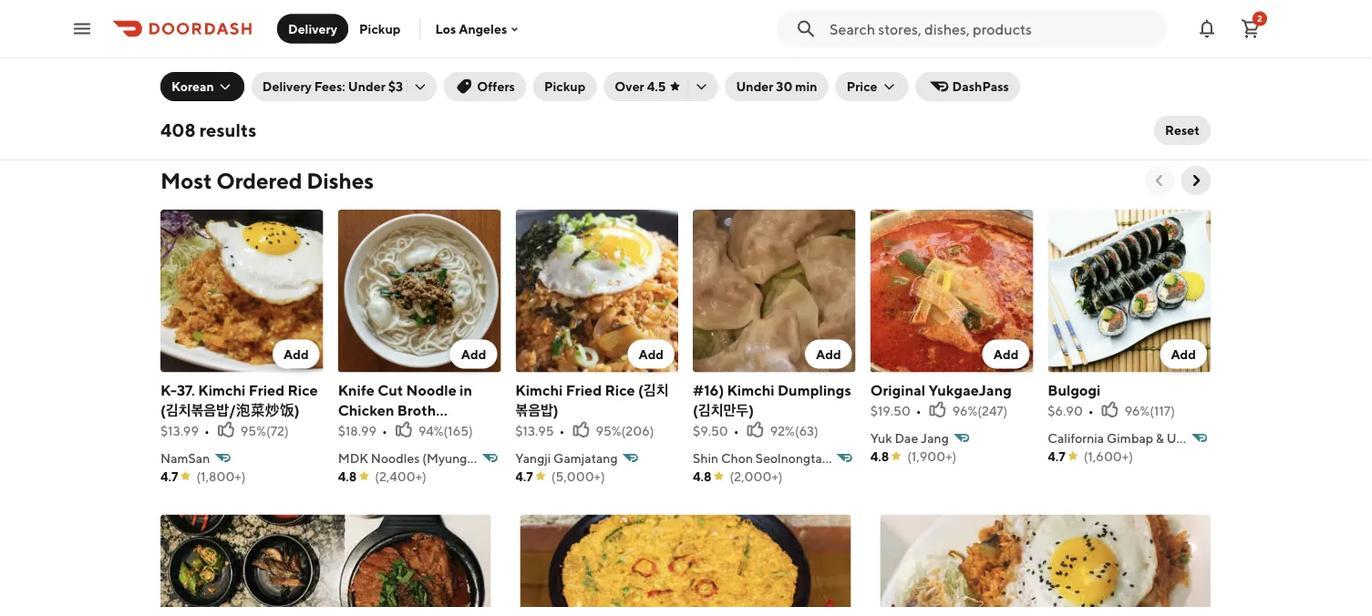 Task type: locate. For each thing, give the bounding box(es) containing it.
0 vertical spatial jang
[[219, 41, 252, 58]]

(myung
[[422, 451, 467, 466]]

4.7 for bulgogi
[[1048, 449, 1066, 464]]

yuk up $$ • korean, soup
[[160, 41, 186, 58]]

pickup down $$$ • korean, soup
[[544, 79, 586, 94]]

shin down $9.50
[[693, 451, 719, 466]]

delivery left the fees:
[[262, 79, 312, 94]]

1 fee from the left
[[473, 83, 491, 98]]

• right $18.99
[[382, 423, 387, 438]]

dae down $19.50 •
[[895, 431, 919, 446]]

1 under from the left
[[348, 79, 386, 94]]

1 vertical spatial seolnongtang
[[756, 451, 837, 466]]

pickup button
[[348, 14, 412, 43], [533, 72, 597, 101]]

• right '$$$'
[[546, 63, 551, 78]]

fee down 1.8 mi • 26 min
[[832, 83, 851, 98]]

1 fried from the left
[[249, 381, 285, 399]]

0 horizontal spatial jang
[[219, 41, 252, 58]]

add up yukgaejang on the bottom of page
[[994, 347, 1019, 362]]

2 delivery from the left
[[784, 83, 830, 98]]

• for $$$ • korean, soup
[[546, 63, 551, 78]]

0 horizontal spatial fried
[[249, 381, 285, 399]]

0 horizontal spatial yuk
[[160, 41, 186, 58]]

chon
[[913, 41, 951, 58], [721, 451, 753, 466]]

0 horizontal spatial rice
[[288, 381, 318, 399]]

jang down $19.50 •
[[921, 431, 949, 446]]

4.7 down the namsan
[[160, 469, 178, 484]]

4.7 down kyoja)
[[516, 469, 533, 484]]

in
[[460, 381, 472, 399]]

shin up asian,
[[880, 41, 911, 58]]

delivery for delivery
[[288, 21, 337, 36]]

rice left (김치
[[605, 381, 635, 399]]

add up k-37. kimchi fried rice (김치볶음밥/泡菜炒饭)
[[284, 347, 309, 362]]

dae
[[189, 41, 216, 58], [895, 431, 919, 446]]

1 horizontal spatial pickup
[[544, 79, 586, 94]]

chon up $$ • asian, korean
[[913, 41, 951, 58]]

click to add this store to your saved list image up 1.8 mi • 26 min
[[827, 40, 849, 62]]

2 button
[[1233, 10, 1269, 47]]

1 horizontal spatial soup
[[601, 63, 631, 78]]

0 vertical spatial (1,900+)
[[198, 83, 247, 98]]

0 vertical spatial delivery
[[288, 21, 337, 36]]

&
[[1156, 431, 1164, 446]]

korean down $$ • korean, soup
[[171, 79, 214, 94]]

$6.90
[[1048, 403, 1083, 418]]

kimchi inside kimchi fried rice (김치 볶음밥)
[[516, 381, 563, 399]]

1 horizontal spatial shin
[[880, 41, 911, 58]]

1 horizontal spatial chon
[[913, 41, 951, 58]]

1 horizontal spatial fee
[[832, 83, 851, 98]]

2 soup from the left
[[601, 63, 631, 78]]

2 $$ from the left
[[880, 63, 895, 78]]

rice left knife
[[288, 381, 318, 399]]

min down click to add this store to your saved list image
[[470, 63, 491, 78]]

add up (김치
[[639, 347, 664, 362]]

0 horizontal spatial shin
[[693, 451, 719, 466]]

rice
[[288, 381, 318, 399], [605, 381, 635, 399]]

chicken
[[338, 401, 394, 419]]

1 click to add this store to your saved list image from the left
[[827, 40, 849, 62]]

add for k-37. kimchi fried rice (김치볶음밥/泡菜炒饭)
[[284, 347, 309, 362]]

under down 1.8
[[736, 79, 774, 94]]

shin
[[880, 41, 911, 58], [693, 451, 719, 466]]

1 kimchi from the left
[[198, 381, 246, 399]]

click to add this store to your saved list image
[[827, 40, 849, 62], [1187, 40, 1209, 62]]

fee down the 2.7 mi • 33 min at the left top of the page
[[473, 83, 491, 98]]

delivery
[[424, 83, 470, 98], [784, 83, 830, 98]]

1 vertical spatial (2,000+)
[[730, 469, 783, 484]]

pickup button down the ban
[[533, 72, 597, 101]]

kimchi up 볶음밥)
[[516, 381, 563, 399]]

tang
[[649, 41, 683, 58]]

pickup
[[359, 21, 401, 36], [544, 79, 586, 94]]

chon down $9.50 •
[[721, 451, 753, 466]]

soup up over
[[601, 63, 631, 78]]

0 horizontal spatial min
[[470, 63, 491, 78]]

• right $13.99
[[204, 423, 210, 438]]

26
[[812, 63, 827, 78]]

1 vertical spatial pickup button
[[533, 72, 597, 101]]

most
[[160, 167, 212, 193]]

delivery for delivery fees: under $3
[[262, 79, 312, 94]]

1 add from the left
[[284, 347, 309, 362]]

2 horizontal spatial min
[[830, 63, 851, 78]]

1 vertical spatial dae
[[895, 431, 919, 446]]

4.8 down $9.50
[[693, 469, 712, 484]]

add up the dumplings
[[816, 347, 841, 362]]

soup for jang
[[233, 63, 263, 78]]

• for $18.99 •
[[382, 423, 387, 438]]

yangji
[[516, 451, 551, 466]]

1 vertical spatial pickup
[[544, 79, 586, 94]]

dumplings
[[778, 381, 852, 399]]

1 horizontal spatial rice
[[605, 381, 635, 399]]

korean, up '(1,100+)' at the top left
[[553, 63, 598, 78]]

(2,000+)
[[917, 83, 970, 98], [730, 469, 783, 484]]

1 horizontal spatial kimchi
[[516, 381, 563, 399]]

gimbap
[[1107, 431, 1154, 446]]

yuk dae jang down $19.50 •
[[871, 431, 949, 446]]

(1,100+)
[[557, 83, 604, 98]]

2 horizontal spatial kimchi
[[727, 381, 775, 399]]

1 horizontal spatial seolnongtang
[[954, 41, 1049, 58]]

$$ for $$ • korean, soup
[[160, 63, 176, 78]]

dashpass
[[953, 79, 1009, 94]]

(김치만두)
[[693, 401, 754, 419]]

(2,000+) down $$ • asian, korean
[[917, 83, 970, 98]]

shin chon seolnongtang
[[880, 41, 1049, 58], [693, 451, 837, 466]]

1 horizontal spatial (2,000+)
[[917, 83, 970, 98]]

dong
[[470, 451, 500, 466]]

4.5
[[647, 79, 666, 94]]

min
[[470, 63, 491, 78], [830, 63, 851, 78], [795, 79, 818, 94]]

0 horizontal spatial dae
[[189, 41, 216, 58]]

2 mi from the left
[[787, 63, 802, 78]]

0 horizontal spatial soup
[[233, 63, 263, 78]]

seolnongtang down store search: begin typing to search for stores available on doordash text field at the right
[[954, 41, 1049, 58]]

1 vertical spatial yuk
[[871, 431, 892, 446]]

delivery down 1.8 mi • 26 min
[[784, 83, 830, 98]]

0 horizontal spatial korean
[[171, 79, 214, 94]]

$2.99
[[388, 83, 421, 98]]

(1,900+) down $$ • korean, soup
[[198, 83, 247, 98]]

shin chon seolnongtang down store search: begin typing to search for stores available on doordash text field at the right
[[880, 41, 1049, 58]]

$$
[[160, 63, 176, 78], [880, 63, 895, 78]]

#16)
[[693, 381, 724, 399]]

1 korean, from the left
[[186, 63, 231, 78]]

1 horizontal spatial fried
[[566, 381, 602, 399]]

0 horizontal spatial mi
[[428, 63, 442, 78]]

Store search: begin typing to search for stores available on DoorDash text field
[[830, 19, 1156, 39]]

• right $19.50
[[916, 403, 922, 418]]

add up 96%(117)
[[1171, 347, 1196, 362]]

0 vertical spatial dae
[[189, 41, 216, 58]]

1 horizontal spatial 4.7
[[516, 469, 533, 484]]

add button
[[273, 340, 320, 369], [450, 340, 497, 369], [628, 340, 675, 369], [628, 340, 675, 369], [805, 340, 852, 369], [805, 340, 852, 369], [983, 340, 1030, 369], [1160, 340, 1207, 369]]

0 horizontal spatial yuk dae jang
[[160, 41, 252, 58]]

0 vertical spatial yuk
[[160, 41, 186, 58]]

under
[[348, 79, 386, 94], [736, 79, 774, 94]]

4.7 for kimchi fried rice (김치 볶음밥)
[[516, 469, 533, 484]]

• right "$6.90"
[[1089, 403, 1094, 418]]

6 add from the left
[[1171, 347, 1196, 362]]

yuk dae jang up $$ • korean, soup
[[160, 41, 252, 58]]

los angeles button
[[435, 21, 522, 36]]

2 under from the left
[[736, 79, 774, 94]]

2 click to add this store to your saved list image from the left
[[1187, 40, 1209, 62]]

open menu image
[[71, 18, 93, 40]]

$6.90 •
[[1048, 403, 1094, 418]]

• down (김치만두)
[[734, 423, 739, 438]]

min right "26" on the top right of page
[[830, 63, 851, 78]]

reset button
[[1155, 116, 1211, 145]]

0 vertical spatial (2,000+)
[[917, 83, 970, 98]]

dae up $$ • korean, soup
[[189, 41, 216, 58]]

1 rice from the left
[[288, 381, 318, 399]]

•
[[178, 63, 183, 78], [445, 63, 450, 78], [546, 63, 551, 78], [804, 63, 809, 78], [898, 63, 903, 78], [916, 403, 922, 418], [1089, 403, 1094, 418], [204, 423, 210, 438], [382, 423, 387, 438], [559, 423, 565, 438], [734, 423, 739, 438]]

1 horizontal spatial jang
[[921, 431, 949, 446]]

kimchi inside #16) kimchi dumplings (김치만두)
[[727, 381, 775, 399]]

delivery fees: under $3
[[262, 79, 403, 94]]

mi right 2.7
[[428, 63, 442, 78]]

1 horizontal spatial mi
[[787, 63, 802, 78]]

soup up results
[[233, 63, 263, 78]]

$13.95 •
[[516, 423, 565, 438]]

$18.99
[[338, 423, 377, 438]]

0 horizontal spatial under
[[348, 79, 386, 94]]

2 korean, from the left
[[553, 63, 598, 78]]

1 delivery from the left
[[424, 83, 470, 98]]

2.7
[[408, 63, 425, 78]]

kimchi up (김치볶음밥/泡菜炒饭)
[[198, 381, 246, 399]]

add up in
[[461, 347, 486, 362]]

• up top
[[178, 63, 183, 78]]

ban
[[558, 41, 584, 58]]

seolnongtang
[[954, 41, 1049, 58], [756, 451, 837, 466]]

0 vertical spatial yuk dae jang
[[160, 41, 252, 58]]

delivery
[[288, 21, 337, 36], [262, 79, 312, 94]]

(1,900+) down $19.50 •
[[908, 449, 957, 464]]

4.8 right price at top
[[880, 83, 899, 98]]

korean, up rated on the top of page
[[186, 63, 231, 78]]

0 horizontal spatial korean,
[[186, 63, 231, 78]]

delivery inside delivery button
[[288, 21, 337, 36]]

0 horizontal spatial (2,000+)
[[730, 469, 783, 484]]

1 vertical spatial yuk dae jang
[[871, 431, 949, 446]]

min down 1.8 mi • 26 min
[[795, 79, 818, 94]]

4.7 down california
[[1048, 449, 1066, 464]]

• for $13.99 •
[[204, 423, 210, 438]]

0 horizontal spatial kimchi
[[198, 381, 246, 399]]

$13.95
[[516, 423, 554, 438]]

(2,000+) down 92%(63)
[[730, 469, 783, 484]]

broth
[[397, 401, 436, 419]]

• left "26" on the top right of page
[[804, 63, 809, 78]]

$18.99 •
[[338, 423, 387, 438]]

3 kimchi from the left
[[727, 381, 775, 399]]

0 horizontal spatial shin chon seolnongtang
[[693, 451, 837, 466]]

1 horizontal spatial yuk dae jang
[[871, 431, 949, 446]]

kimchi up (김치만두)
[[727, 381, 775, 399]]

1 horizontal spatial under
[[736, 79, 774, 94]]

notification bell image
[[1196, 18, 1218, 40]]

mdk noodles (myung dong kyoja)
[[338, 451, 537, 466]]

jang up $$ • korean, soup
[[219, 41, 252, 58]]

ordered
[[216, 167, 302, 193]]

#16) kimchi dumplings (김치만두)
[[693, 381, 852, 419]]

price button
[[836, 72, 909, 101]]

dashpass button
[[916, 72, 1020, 101]]

shin chon seolnongtang down 92%(63)
[[693, 451, 837, 466]]

5 add from the left
[[994, 347, 1019, 362]]

2 fried from the left
[[566, 381, 602, 399]]

2 kimchi from the left
[[516, 381, 563, 399]]

4.8
[[160, 83, 179, 98], [520, 83, 539, 98], [880, 83, 899, 98], [871, 449, 889, 464], [338, 469, 357, 484], [693, 469, 712, 484]]

1 vertical spatial shin chon seolnongtang
[[693, 451, 837, 466]]

1 vertical spatial jang
[[921, 431, 949, 446]]

1 horizontal spatial min
[[795, 79, 818, 94]]

knife
[[338, 381, 375, 399]]

mi right 1.8
[[787, 63, 802, 78]]

$$$ • korean, soup
[[520, 63, 631, 78]]

2 rice from the left
[[605, 381, 635, 399]]

1 vertical spatial delivery
[[262, 79, 312, 94]]

• left asian,
[[898, 63, 903, 78]]

408
[[160, 119, 196, 141]]

fried up 95%(72)
[[249, 381, 285, 399]]

$$ • korean, soup
[[160, 63, 263, 78]]

0 horizontal spatial 4.7
[[160, 469, 178, 484]]

0 horizontal spatial pickup
[[359, 21, 401, 36]]

0 vertical spatial pickup
[[359, 21, 401, 36]]

delivery down the 2.7 mi • 33 min at the left top of the page
[[424, 83, 470, 98]]

korean
[[944, 63, 985, 78], [171, 79, 214, 94]]

mi for yuk dae jang
[[428, 63, 442, 78]]

1 horizontal spatial $$
[[880, 63, 895, 78]]

2 fee from the left
[[832, 83, 851, 98]]

0 horizontal spatial $$
[[160, 63, 176, 78]]

1 horizontal spatial korean,
[[553, 63, 598, 78]]

0 vertical spatial pickup button
[[348, 14, 412, 43]]

0 vertical spatial shin chon seolnongtang
[[880, 41, 1049, 58]]

(1,900+)
[[198, 83, 247, 98], [908, 449, 957, 464]]

jang for (1,900+)
[[921, 431, 949, 446]]

0 horizontal spatial fee
[[473, 83, 491, 98]]

• for $9.50 •
[[734, 423, 739, 438]]

angeles
[[459, 21, 507, 36]]

1 mi from the left
[[428, 63, 442, 78]]

1 horizontal spatial (1,900+)
[[908, 449, 957, 464]]

kyoja)
[[502, 451, 537, 466]]

california gimbap & udon
[[1048, 431, 1199, 446]]

0 horizontal spatial click to add this store to your saved list image
[[827, 40, 849, 62]]

$9.50 •
[[693, 423, 739, 438]]

soup
[[233, 63, 263, 78], [601, 63, 631, 78]]

0 vertical spatial shin
[[880, 41, 911, 58]]

korean, for dae
[[186, 63, 231, 78]]

1 horizontal spatial click to add this store to your saved list image
[[1187, 40, 1209, 62]]

yuk dae jang for 2.7 mi • 33 min
[[160, 41, 252, 58]]

yuk down $19.50
[[871, 431, 892, 446]]

$$ left asian,
[[880, 63, 895, 78]]

delivery up the fees:
[[288, 21, 337, 36]]

fee
[[473, 83, 491, 98], [832, 83, 851, 98]]

1 vertical spatial chon
[[721, 451, 753, 466]]

1 horizontal spatial yuk
[[871, 431, 892, 446]]

offers button
[[444, 72, 526, 101]]

pickup button up 2.7
[[348, 14, 412, 43]]

udon
[[1167, 431, 1199, 446]]

korean up dashpass
[[944, 63, 985, 78]]

1 horizontal spatial delivery
[[784, 83, 830, 98]]

(김치볶음밥/泡菜炒饭)
[[160, 401, 300, 419]]

2 horizontal spatial 4.7
[[1048, 449, 1066, 464]]

yuk
[[160, 41, 186, 58], [871, 431, 892, 446]]

0 horizontal spatial seolnongtang
[[756, 451, 837, 466]]

96%(117)
[[1125, 403, 1175, 418]]

original
[[871, 381, 926, 399]]

2 add from the left
[[461, 347, 486, 362]]

$$ up top
[[160, 63, 176, 78]]

1 soup from the left
[[233, 63, 263, 78]]

click to add this store to your saved list image down notification bell image
[[1187, 40, 1209, 62]]

• right $13.95
[[559, 423, 565, 438]]

fried up 95%(206)
[[566, 381, 602, 399]]

0 horizontal spatial delivery
[[424, 83, 470, 98]]

1 $$ from the left
[[160, 63, 176, 78]]

under left $3
[[348, 79, 386, 94]]

pickup up $3
[[359, 21, 401, 36]]

click to add this store to your saved list image
[[468, 40, 489, 62]]

under 30 min button
[[725, 72, 829, 101]]

1 horizontal spatial shin chon seolnongtang
[[880, 41, 1049, 58]]

mi
[[428, 63, 442, 78], [787, 63, 802, 78]]

1 horizontal spatial dae
[[895, 431, 919, 446]]

gamjatang
[[554, 451, 618, 466]]

seolnongtang down 92%(63)
[[756, 451, 837, 466]]



Task type: vqa. For each thing, say whether or not it's contained in the screenshot.
the bottommost (1,900+)
yes



Task type: describe. For each thing, give the bounding box(es) containing it.
4.8 up top
[[160, 83, 179, 98]]

$0.99 delivery fee
[[746, 83, 851, 98]]

mdk
[[338, 451, 368, 466]]

namsan
[[160, 451, 210, 466]]

1 vertical spatial shin
[[693, 451, 719, 466]]

$$ for $$ • asian, korean
[[880, 63, 895, 78]]

top rated
[[164, 107, 217, 119]]

los angeles
[[435, 21, 507, 36]]

fee for yang ban sul lung tang
[[832, 83, 851, 98]]

4.8 down mdk
[[338, 469, 357, 484]]

price
[[847, 79, 878, 94]]

$2.99 delivery fee
[[388, 83, 491, 98]]

• for $$ • asian, korean
[[898, 63, 903, 78]]

$0.99
[[746, 83, 781, 98]]

$13.99 •
[[160, 423, 210, 438]]

95%(72)
[[241, 423, 289, 438]]

• for $19.50 •
[[916, 403, 922, 418]]

california
[[1048, 431, 1105, 446]]

1 items, open order cart image
[[1240, 18, 1262, 40]]

• for $$ • korean, soup
[[178, 63, 183, 78]]

• for $6.90 •
[[1089, 403, 1094, 418]]

yukgaejang
[[929, 381, 1012, 399]]

(1,800+)
[[197, 469, 246, 484]]

jang for 2.7 mi • 33 min
[[219, 41, 252, 58]]

add for knife cut noodle in chicken broth (kalguksu)
[[461, 347, 486, 362]]

over 4.5 button
[[604, 72, 718, 101]]

dae for (1,900+)
[[895, 431, 919, 446]]

0 horizontal spatial chon
[[721, 451, 753, 466]]

96%(247)
[[953, 403, 1008, 418]]

offers
[[477, 79, 515, 94]]

los
[[435, 21, 456, 36]]

add for original yukgaejang
[[994, 347, 1019, 362]]

fee for yuk dae jang
[[473, 83, 491, 98]]

min inside button
[[795, 79, 818, 94]]

sul
[[587, 41, 609, 58]]

yuk for 2.7 mi • 33 min
[[160, 41, 186, 58]]

(5,000+)
[[552, 469, 605, 484]]

previous button of carousel image
[[1151, 171, 1169, 190]]

$$ • asian, korean
[[880, 63, 985, 78]]

fried inside kimchi fried rice (김치 볶음밥)
[[566, 381, 602, 399]]

k-37. kimchi fried rice (김치볶음밥/泡菜炒饭)
[[160, 381, 318, 419]]

click to add this store to your saved list image for shin chon seolnongtang
[[1187, 40, 1209, 62]]

kimchi fried rice (김치 볶음밥)
[[516, 381, 669, 419]]

korean inside button
[[171, 79, 214, 94]]

korean button
[[160, 72, 244, 101]]

bulgogi
[[1048, 381, 1101, 399]]

dae for 2.7 mi • 33 min
[[189, 41, 216, 58]]

delivery for yuk dae jang
[[424, 83, 470, 98]]

add for bulgogi
[[1171, 347, 1196, 362]]

noodle
[[406, 381, 457, 399]]

top
[[164, 107, 183, 119]]

• for $13.95 •
[[559, 423, 565, 438]]

yang
[[520, 41, 555, 58]]

yuk for (1,900+)
[[871, 431, 892, 446]]

rice inside k-37. kimchi fried rice (김치볶음밥/泡菜炒饭)
[[288, 381, 318, 399]]

(kalguksu)
[[338, 421, 412, 439]]

• left 33
[[445, 63, 450, 78]]

1.8 mi • 26 min
[[769, 63, 851, 78]]

delivery for yang ban sul lung tang
[[784, 83, 830, 98]]

soup for sul
[[601, 63, 631, 78]]

4.7 for k-37. kimchi fried rice (김치볶음밥/泡菜炒饭)
[[160, 469, 178, 484]]

$19.50
[[871, 403, 911, 418]]

delivery button
[[277, 14, 348, 43]]

results
[[199, 119, 257, 141]]

1 horizontal spatial pickup button
[[533, 72, 597, 101]]

asian,
[[906, 63, 941, 78]]

(김치
[[638, 381, 669, 399]]

408 results
[[160, 119, 257, 141]]

korean, for ban
[[553, 63, 598, 78]]

1.8
[[769, 63, 785, 78]]

pickup for right pickup button
[[544, 79, 586, 94]]

cut
[[378, 381, 403, 399]]

0 vertical spatial seolnongtang
[[954, 41, 1049, 58]]

yang ban sul lung tang
[[520, 41, 683, 58]]

yuk dae jang for (1,900+)
[[871, 431, 949, 446]]

4.8 down '$$$'
[[520, 83, 539, 98]]

k-
[[160, 381, 177, 399]]

dishes
[[307, 167, 374, 193]]

fees:
[[314, 79, 345, 94]]

under 30 min
[[736, 79, 818, 94]]

$3
[[388, 79, 403, 94]]

reset
[[1165, 123, 1200, 138]]

min for yang ban sul lung tang
[[830, 63, 851, 78]]

(2,400+)
[[375, 469, 427, 484]]

original yukgaejang
[[871, 381, 1012, 399]]

1 vertical spatial (1,900+)
[[908, 449, 957, 464]]

rice inside kimchi fried rice (김치 볶음밥)
[[605, 381, 635, 399]]

(1,600+)
[[1084, 449, 1133, 464]]

most ordered dishes
[[160, 167, 374, 193]]

2.7 mi • 33 min
[[408, 63, 491, 78]]

over
[[615, 79, 645, 94]]

0 vertical spatial chon
[[913, 41, 951, 58]]

fried inside k-37. kimchi fried rice (김치볶음밥/泡菜炒饭)
[[249, 381, 285, 399]]

0 horizontal spatial pickup button
[[348, 14, 412, 43]]

mi for yang ban sul lung tang
[[787, 63, 802, 78]]

kimchi inside k-37. kimchi fried rice (김치볶음밥/泡菜炒饭)
[[198, 381, 246, 399]]

yangji gamjatang
[[516, 451, 618, 466]]

over 4.5
[[615, 79, 666, 94]]

4.8 down $19.50
[[871, 449, 889, 464]]

$19.50 •
[[871, 403, 922, 418]]

min for yuk dae jang
[[470, 63, 491, 78]]

noodles
[[371, 451, 420, 466]]

2
[[1258, 13, 1263, 24]]

33
[[453, 63, 467, 78]]

94%(165)
[[418, 423, 473, 438]]

click to add this store to your saved list image for yang ban sul lung tang
[[827, 40, 849, 62]]

next button of carousel image
[[1187, 171, 1206, 190]]

37.
[[177, 381, 195, 399]]

95%(206)
[[596, 423, 654, 438]]

1 horizontal spatial korean
[[944, 63, 985, 78]]

92%(63)
[[770, 423, 819, 438]]

0 horizontal spatial (1,900+)
[[198, 83, 247, 98]]

under inside button
[[736, 79, 774, 94]]

30
[[776, 79, 793, 94]]

4 add from the left
[[816, 347, 841, 362]]

pickup for leftmost pickup button
[[359, 21, 401, 36]]

knife cut noodle in chicken broth (kalguksu)
[[338, 381, 472, 439]]

$9.50
[[693, 423, 728, 438]]

3 add from the left
[[639, 347, 664, 362]]



